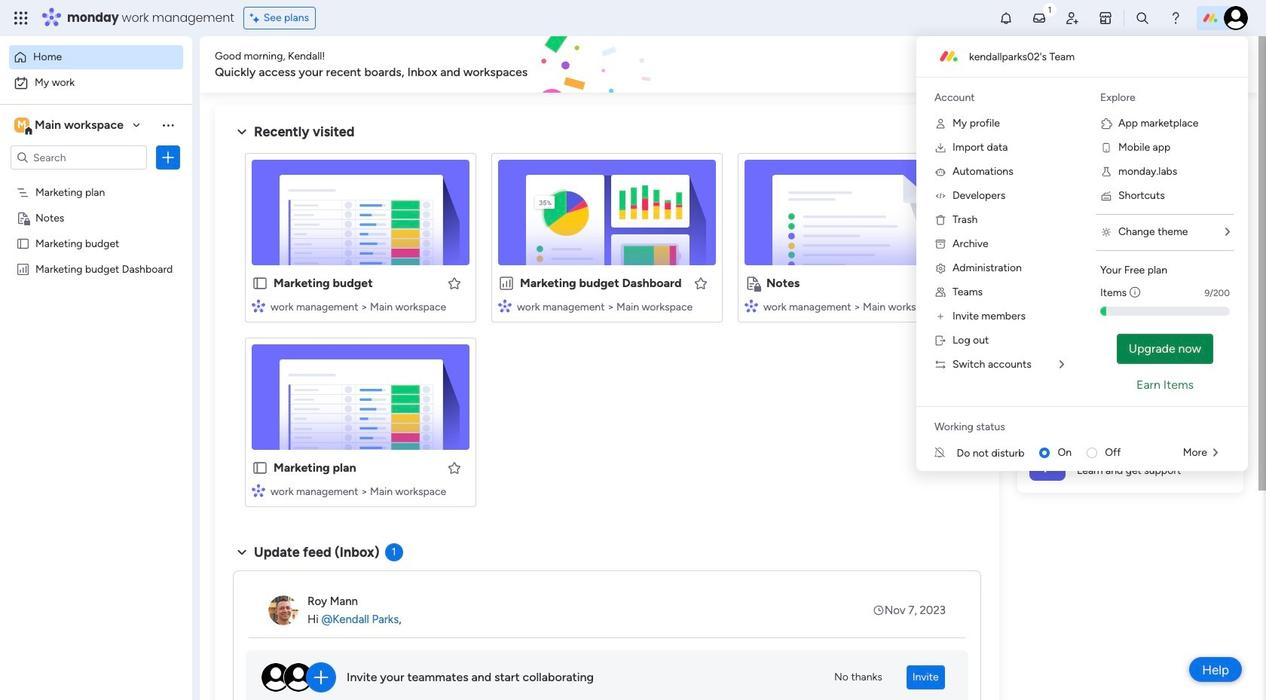 Task type: vqa. For each thing, say whether or not it's contained in the screenshot.
field
no



Task type: describe. For each thing, give the bounding box(es) containing it.
monday.labs image
[[1100, 166, 1112, 178]]

0 vertical spatial public board image
[[16, 236, 30, 250]]

v2 info image
[[1130, 285, 1140, 301]]

monday marketplace image
[[1098, 11, 1113, 26]]

public board image for the leftmost add to favorites icon
[[252, 460, 268, 476]]

help image
[[1168, 11, 1183, 26]]

switch accounts image
[[935, 359, 947, 371]]

public dashboard image
[[16, 262, 30, 276]]

2 add to favorites image from the left
[[940, 275, 955, 291]]

0 horizontal spatial add to favorites image
[[447, 460, 462, 475]]

1 horizontal spatial add to favorites image
[[693, 275, 708, 291]]

list arrow image
[[1060, 360, 1064, 370]]

teams image
[[935, 286, 947, 298]]

private board image inside quick search results list box
[[745, 275, 761, 292]]

v2 user feedback image
[[1030, 56, 1041, 73]]

change theme image
[[1100, 226, 1112, 238]]

trash image
[[935, 214, 947, 226]]

automations image
[[935, 166, 947, 178]]

invite members image
[[1065, 11, 1080, 26]]

select product image
[[14, 11, 29, 26]]

0 vertical spatial list arrow image
[[1225, 227, 1230, 237]]

1 element
[[385, 543, 403, 561]]

0 vertical spatial option
[[9, 45, 183, 69]]

roy mann image
[[268, 595, 298, 626]]

close update feed (inbox) image
[[233, 543, 251, 561]]

import data image
[[935, 142, 947, 154]]

templates image image
[[1031, 114, 1230, 218]]

search everything image
[[1135, 11, 1150, 26]]



Task type: locate. For each thing, give the bounding box(es) containing it.
Search in workspace field
[[32, 149, 126, 166]]

add to favorites image left public dashboard icon
[[447, 275, 462, 291]]

1 add to favorites image from the left
[[447, 275, 462, 291]]

0 horizontal spatial list arrow image
[[1213, 448, 1218, 458]]

2 vertical spatial public board image
[[252, 460, 268, 476]]

mobile app image
[[1100, 142, 1112, 154]]

1 vertical spatial public board image
[[252, 275, 268, 292]]

notifications image
[[999, 11, 1014, 26]]

add to favorites image
[[693, 275, 708, 291], [447, 460, 462, 475]]

0 vertical spatial add to favorites image
[[693, 275, 708, 291]]

option
[[9, 45, 183, 69], [9, 71, 183, 95], [0, 178, 192, 181]]

1 vertical spatial option
[[9, 71, 183, 95]]

1 vertical spatial add to favorites image
[[447, 460, 462, 475]]

add to favorites image down administration icon
[[940, 275, 955, 291]]

my profile image
[[935, 118, 947, 130]]

1 vertical spatial list arrow image
[[1213, 448, 1218, 458]]

help center element
[[1017, 432, 1244, 493]]

0 horizontal spatial add to favorites image
[[447, 275, 462, 291]]

1 horizontal spatial add to favorites image
[[940, 275, 955, 291]]

public board image
[[16, 236, 30, 250], [252, 275, 268, 292], [252, 460, 268, 476]]

1 image
[[1043, 1, 1057, 18]]

kendall parks image
[[1224, 6, 1248, 30]]

administration image
[[935, 262, 947, 274]]

v2 surfce no notifications image
[[935, 445, 957, 461]]

quick search results list box
[[233, 141, 981, 525]]

public board image for second add to favorites image from right
[[252, 275, 268, 292]]

update feed image
[[1032, 11, 1047, 26]]

options image
[[161, 150, 176, 165]]

getting started element
[[1017, 360, 1244, 420]]

see plans image
[[250, 10, 264, 26]]

log out image
[[935, 335, 947, 347]]

workspace image
[[14, 117, 29, 133]]

list box
[[0, 176, 192, 485]]

invite members image
[[935, 311, 947, 323]]

private board image
[[16, 210, 30, 225], [745, 275, 761, 292]]

workspace options image
[[161, 117, 176, 132]]

developers image
[[935, 190, 947, 202]]

0 horizontal spatial private board image
[[16, 210, 30, 225]]

list arrow image
[[1225, 227, 1230, 237], [1213, 448, 1218, 458]]

1 horizontal spatial private board image
[[745, 275, 761, 292]]

add to favorites image
[[447, 275, 462, 291], [940, 275, 955, 291]]

close recently visited image
[[233, 123, 251, 141]]

1 horizontal spatial list arrow image
[[1225, 227, 1230, 237]]

workspace selection element
[[14, 116, 126, 136]]

public dashboard image
[[498, 275, 515, 292]]

shortcuts image
[[1100, 190, 1112, 202]]

0 vertical spatial private board image
[[16, 210, 30, 225]]

1 vertical spatial private board image
[[745, 275, 761, 292]]

2 vertical spatial option
[[0, 178, 192, 181]]

archive image
[[935, 238, 947, 250]]



